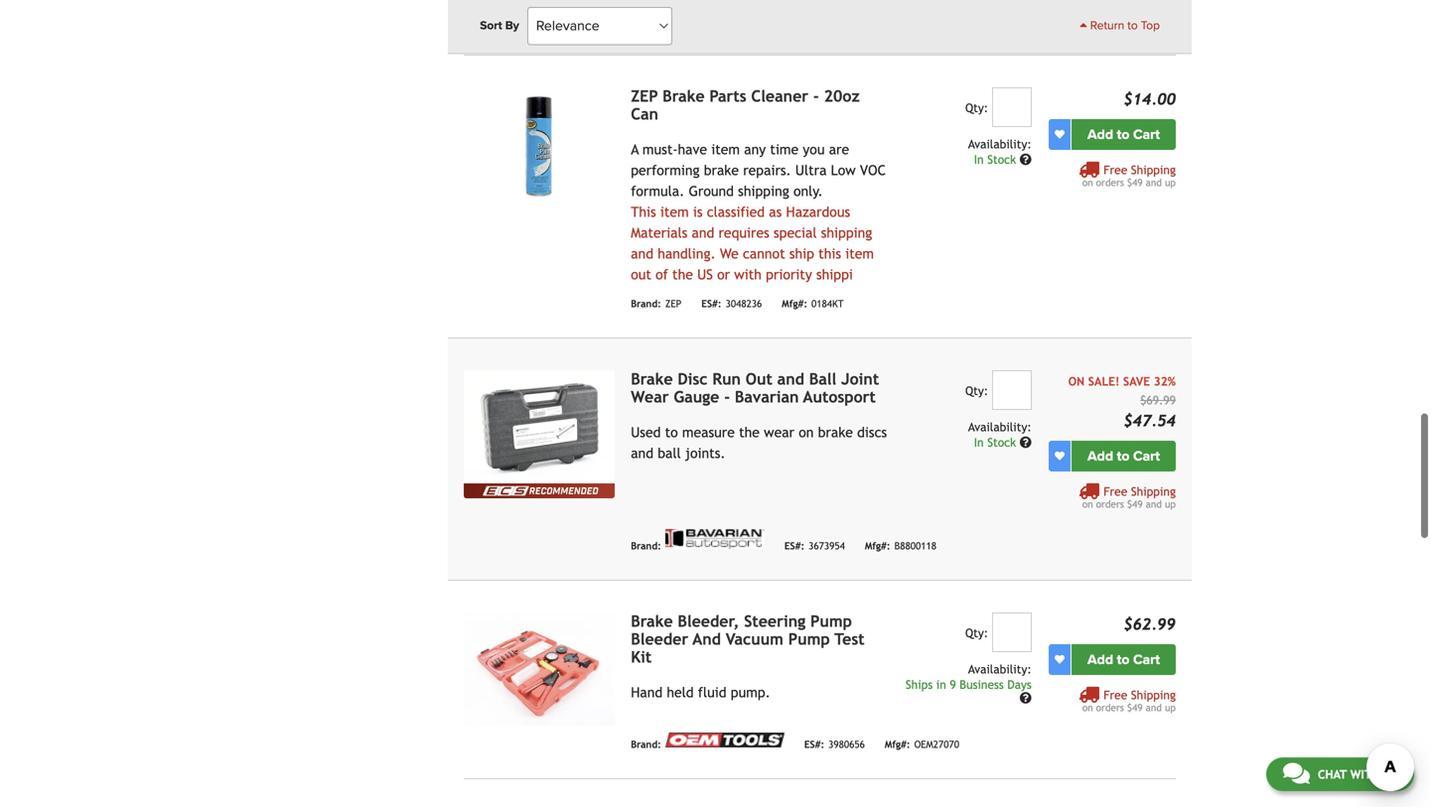 Task type: describe. For each thing, give the bounding box(es) containing it.
qty: for brake disc run out and ball joint wear gauge - bavarian autosport
[[966, 384, 989, 398]]

business
[[960, 678, 1004, 692]]

bav auto tools - corporate logo image
[[665, 529, 765, 549]]

32%
[[1154, 374, 1176, 388]]

brand: for performance tool - corporate logo
[[631, 14, 661, 26]]

top
[[1141, 18, 1160, 33]]

cart for $14.00
[[1133, 126, 1160, 143]]

free for $14.00
[[1104, 163, 1128, 177]]

gauge
[[674, 388, 720, 406]]

steering
[[744, 612, 806, 631]]

3673954
[[809, 540, 845, 552]]

kit
[[631, 648, 652, 667]]

mfg#: for pump
[[885, 739, 910, 750]]

stock for $14.00
[[988, 152, 1016, 166]]

out
[[631, 266, 652, 282]]

0 vertical spatial es#:
[[702, 298, 722, 309]]

formula.
[[631, 183, 685, 199]]

2 shipping from the top
[[1131, 485, 1176, 499]]

return to top link
[[1080, 17, 1160, 35]]

brake inside the used to measure the wear on brake discs and ball joints.
[[818, 425, 853, 441]]

ships in 9 business days
[[906, 678, 1032, 692]]

$49 for $14.00
[[1127, 177, 1143, 188]]

vacuum
[[726, 630, 784, 649]]

measure
[[682, 425, 735, 441]]

a must-have item any time you are performing brake repairs. ultra low voc formula. ground shipping only. this item is classified as hazardous materials and requires special shipping and handling. we cannot ship this item out of the us or with priority shippi
[[631, 141, 886, 282]]

question circle image for on sale!                         save 32%
[[1020, 437, 1032, 449]]

repairs.
[[743, 162, 791, 178]]

fluid
[[698, 685, 727, 701]]

$69.99
[[1141, 393, 1176, 407]]

brake disc run out and ball joint wear gauge - bavarian autosport link
[[631, 370, 879, 406]]

2 add to cart from the top
[[1088, 448, 1160, 465]]

on inside the used to measure the wear on brake discs and ball joints.
[[799, 425, 814, 441]]

hazardous
[[786, 204, 850, 220]]

add to cart for $62.99
[[1088, 652, 1160, 669]]

es#3673954 - b8800118 - brake disc run out and ball joint wear gauge - bavarian autosport - used to measure the wear on brake discs and ball joints. - bav auto tools - audi bmw volkswagen mercedes benz mini porsche image
[[464, 371, 615, 484]]

b8800118
[[895, 540, 937, 552]]

and inside the used to measure the wear on brake discs and ball joints.
[[631, 446, 654, 461]]

1 vertical spatial zep
[[665, 298, 682, 309]]

materials
[[631, 225, 688, 241]]

availability: for $14.00
[[968, 137, 1032, 151]]

are
[[829, 141, 849, 157]]

priority
[[766, 266, 812, 282]]

ecs tuning recommends this product. image
[[464, 484, 615, 499]]

add to cart for $14.00
[[1088, 126, 1160, 143]]

chat with us
[[1318, 768, 1398, 782]]

0 vertical spatial mfg#:
[[782, 298, 808, 309]]

1 horizontal spatial item
[[711, 141, 740, 157]]

2 free shipping on orders $49 and up from the top
[[1083, 485, 1176, 510]]

in stock for on sale!                         save 32%
[[974, 436, 1020, 450]]

brake bleeder, steering pump bleeder and vacuum pump test kit link
[[631, 612, 865, 667]]

sale!
[[1088, 374, 1120, 388]]

es#: 3048236
[[702, 298, 762, 309]]

question circle image
[[1020, 692, 1032, 704]]

we
[[720, 246, 739, 262]]

add to cart button for $14.00
[[1072, 119, 1176, 150]]

to down the $47.54
[[1117, 448, 1130, 465]]

mfg#: b8800118
[[865, 540, 937, 552]]

free shipping on orders $49 and up for $62.99
[[1083, 688, 1176, 714]]

bleeder,
[[678, 612, 739, 631]]

a
[[631, 141, 639, 157]]

es#: for run
[[785, 540, 805, 552]]

time
[[770, 141, 799, 157]]

2 up from the top
[[1165, 499, 1176, 510]]

9
[[950, 678, 956, 692]]

cart for $62.99
[[1133, 652, 1160, 669]]

test
[[835, 630, 865, 649]]

20oz
[[824, 87, 860, 105]]

brand: for oem tools - corporate logo
[[631, 739, 661, 750]]

add for $62.99
[[1088, 652, 1114, 669]]

3980656
[[829, 739, 865, 750]]

es#: 3980656
[[804, 739, 865, 750]]

voc
[[860, 162, 886, 178]]

$49 for $62.99
[[1127, 702, 1143, 714]]

es#: 3673954
[[785, 540, 845, 552]]

wear
[[631, 388, 669, 406]]

must-
[[643, 141, 678, 157]]

2 free from the top
[[1104, 485, 1128, 499]]

qty: for brake bleeder, steering pump bleeder and vacuum pump test kit
[[966, 626, 989, 640]]

and down $62.99
[[1146, 702, 1162, 714]]

classified
[[707, 204, 765, 220]]

this
[[819, 246, 841, 262]]

2 add to wish list image from the top
[[1055, 451, 1065, 461]]

and down the $47.54
[[1146, 499, 1162, 510]]

as
[[769, 204, 782, 220]]

1 add to wish list image from the top
[[1055, 129, 1065, 139]]

any
[[744, 141, 766, 157]]

brake for bleeder,
[[631, 612, 673, 631]]

brand: zep
[[631, 298, 682, 309]]

pump right steering
[[811, 612, 852, 631]]

performing
[[631, 162, 700, 178]]

us
[[697, 266, 713, 282]]

the inside the used to measure the wear on brake discs and ball joints.
[[739, 425, 760, 441]]

bleeder
[[631, 630, 689, 649]]

3048236
[[726, 298, 762, 309]]

brake inside a must-have item any time you are performing brake repairs. ultra low voc formula. ground shipping only. this item is classified as hazardous materials and requires special shipping and handling. we cannot ship this item out of the us or with priority shippi
[[704, 162, 739, 178]]

this
[[631, 204, 656, 220]]

brand: for bav auto tools - corporate logo
[[631, 540, 661, 552]]

add to cart button for $62.99
[[1072, 645, 1176, 675]]

run
[[713, 370, 741, 388]]

save
[[1123, 374, 1150, 388]]

qty: for zep brake parts cleaner - 20oz can
[[966, 101, 989, 114]]

availability: for $62.99
[[968, 663, 1032, 677]]

out
[[746, 370, 773, 388]]

- inside brake disc run out and ball joint wear gauge - bavarian autosport
[[724, 388, 730, 406]]

ground
[[689, 183, 734, 199]]

return
[[1091, 18, 1125, 33]]

2 $49 from the top
[[1127, 499, 1143, 510]]

question circle image for $14.00
[[1020, 153, 1032, 165]]

on sale!                         save 32% $69.99 $47.54
[[1069, 374, 1176, 430]]

you
[[803, 141, 825, 157]]

$62.99
[[1124, 615, 1176, 634]]

up for $14.00
[[1165, 177, 1176, 188]]

es#: for steering
[[804, 739, 825, 750]]

to down $62.99
[[1117, 652, 1130, 669]]

joints.
[[685, 446, 726, 461]]

and
[[693, 630, 721, 649]]

us
[[1383, 768, 1398, 782]]

and down $14.00
[[1146, 177, 1162, 188]]

free for $62.99
[[1104, 688, 1128, 702]]



Task type: locate. For each thing, give the bounding box(es) containing it.
free shipping on orders $49 and up
[[1083, 163, 1176, 188], [1083, 485, 1176, 510], [1083, 688, 1176, 714]]

add to cart
[[1088, 126, 1160, 143], [1088, 448, 1160, 465], [1088, 652, 1160, 669]]

1 vertical spatial es#:
[[785, 540, 805, 552]]

- left 20oz at the right
[[813, 87, 819, 105]]

2 horizontal spatial item
[[846, 246, 874, 262]]

shipping down repairs. on the right top
[[738, 183, 789, 199]]

of
[[656, 266, 668, 282]]

1 add from the top
[[1088, 126, 1114, 143]]

to
[[1128, 18, 1138, 33], [1117, 126, 1130, 143], [665, 425, 678, 441], [1117, 448, 1130, 465], [1117, 652, 1130, 669]]

wear
[[764, 425, 795, 441]]

0 vertical spatial zep
[[631, 87, 658, 105]]

1 vertical spatial brake
[[631, 370, 673, 388]]

1 vertical spatial add to wish list image
[[1055, 451, 1065, 461]]

item left is at the left top of the page
[[660, 204, 689, 220]]

brake inside brake disc run out and ball joint wear gauge - bavarian autosport
[[631, 370, 673, 388]]

joint
[[841, 370, 879, 388]]

2 vertical spatial up
[[1165, 702, 1176, 714]]

1 question circle image from the top
[[1020, 153, 1032, 165]]

pump.
[[731, 685, 771, 701]]

1 vertical spatial brake
[[818, 425, 853, 441]]

0 vertical spatial cart
[[1133, 126, 1160, 143]]

oem tools - corporate logo image
[[665, 733, 785, 748]]

2 vertical spatial add to cart
[[1088, 652, 1160, 669]]

autosport
[[803, 388, 876, 406]]

add to wish list image
[[1055, 655, 1065, 665]]

add for $14.00
[[1088, 126, 1114, 143]]

add to cart button down the $47.54
[[1072, 441, 1176, 472]]

1 add to cart button from the top
[[1072, 119, 1176, 150]]

brand: left bav auto tools - corporate logo
[[631, 540, 661, 552]]

1 vertical spatial mfg#:
[[865, 540, 891, 552]]

return to top
[[1087, 18, 1160, 33]]

1 vertical spatial in
[[974, 436, 984, 450]]

the right of
[[673, 266, 693, 282]]

shipping up this
[[821, 225, 872, 241]]

2 vertical spatial es#:
[[804, 739, 825, 750]]

free shipping on orders $49 and up down the $47.54
[[1083, 485, 1176, 510]]

1 stock from the top
[[988, 152, 1016, 166]]

0 vertical spatial free
[[1104, 163, 1128, 177]]

1 shipping from the top
[[1131, 163, 1176, 177]]

3 $49 from the top
[[1127, 702, 1143, 714]]

mfg#: down priority
[[782, 298, 808, 309]]

ultra
[[796, 162, 827, 178]]

0 vertical spatial -
[[813, 87, 819, 105]]

ball
[[658, 446, 681, 461]]

0 vertical spatial in
[[974, 152, 984, 166]]

parts
[[710, 87, 747, 105]]

es#3980656 - oem27070 - brake bleeder, steering pump bleeder and vacuum pump test kit - hand held fluid pump. - oem tools - audi bmw volkswagen mercedes benz mini porsche image
[[464, 613, 615, 726]]

1 orders from the top
[[1096, 177, 1124, 188]]

0 vertical spatial item
[[711, 141, 740, 157]]

stock for on sale!                         save 32%
[[988, 436, 1016, 450]]

2 availability: from the top
[[968, 420, 1032, 434]]

shipping down the $47.54
[[1131, 485, 1176, 499]]

and down is at the left top of the page
[[692, 225, 715, 241]]

in for brake disc run out and ball joint wear gauge - bavarian autosport
[[974, 436, 984, 450]]

the left wear
[[739, 425, 760, 441]]

only.
[[794, 183, 823, 199]]

chat
[[1318, 768, 1347, 782]]

1 vertical spatial add to cart button
[[1072, 441, 1176, 472]]

brand: down hand
[[631, 739, 661, 750]]

4 brand: from the top
[[631, 739, 661, 750]]

es#: down us
[[702, 298, 722, 309]]

$49 down $14.00
[[1127, 177, 1143, 188]]

shipping down $62.99
[[1131, 688, 1176, 702]]

1 availability: from the top
[[968, 137, 1032, 151]]

0 vertical spatial $49
[[1127, 177, 1143, 188]]

2 vertical spatial mfg#:
[[885, 739, 910, 750]]

in stock
[[974, 152, 1020, 166], [974, 436, 1020, 450]]

hand held fluid pump.
[[631, 685, 771, 701]]

brake right can
[[663, 87, 705, 105]]

2 vertical spatial brake
[[631, 612, 673, 631]]

performance tool - corporate logo image
[[665, 0, 734, 24]]

1 horizontal spatial brake
[[818, 425, 853, 441]]

3 add to cart button from the top
[[1072, 645, 1176, 675]]

2 orders from the top
[[1096, 499, 1124, 510]]

1 brand: from the top
[[631, 14, 661, 26]]

free down $62.99
[[1104, 688, 1128, 702]]

up for $62.99
[[1165, 702, 1176, 714]]

zep down of
[[665, 298, 682, 309]]

0 vertical spatial brake
[[704, 162, 739, 178]]

in for zep brake parts cleaner - 20oz can
[[974, 152, 984, 166]]

up down $62.99
[[1165, 702, 1176, 714]]

add to cart down the $47.54
[[1088, 448, 1160, 465]]

2 vertical spatial cart
[[1133, 652, 1160, 669]]

1 vertical spatial shipping
[[821, 225, 872, 241]]

brand: left performance tool - corporate logo
[[631, 14, 661, 26]]

3 qty: from the top
[[966, 626, 989, 640]]

the inside a must-have item any time you are performing brake repairs. ultra low voc formula. ground shipping only. this item is classified as hazardous materials and requires special shipping and handling. we cannot ship this item out of the us or with priority shippi
[[673, 266, 693, 282]]

0 vertical spatial in stock
[[974, 152, 1020, 166]]

brake up ground
[[704, 162, 739, 178]]

0 vertical spatial the
[[673, 266, 693, 282]]

mfg#: oem27070
[[885, 739, 960, 750]]

0 vertical spatial stock
[[988, 152, 1016, 166]]

mfg#: left oem27070 on the bottom
[[885, 739, 910, 750]]

mfg#: for out
[[865, 540, 891, 552]]

days
[[1008, 678, 1032, 692]]

stock
[[988, 152, 1016, 166], [988, 436, 1016, 450]]

0 horizontal spatial brake
[[704, 162, 739, 178]]

0 vertical spatial add to wish list image
[[1055, 129, 1065, 139]]

2 question circle image from the top
[[1020, 437, 1032, 449]]

oem27070
[[914, 739, 960, 750]]

1 vertical spatial add
[[1088, 448, 1114, 465]]

free shipping on orders $49 and up down $62.99
[[1083, 688, 1176, 714]]

free shipping on orders $49 and up down $14.00
[[1083, 163, 1176, 188]]

requires
[[719, 225, 770, 241]]

add to cart button down $14.00
[[1072, 119, 1176, 150]]

add to cart down $14.00
[[1088, 126, 1160, 143]]

brake for disc
[[631, 370, 673, 388]]

1 qty: from the top
[[966, 101, 989, 114]]

cleaner
[[751, 87, 809, 105]]

zep
[[631, 87, 658, 105], [665, 298, 682, 309]]

zep inside zep brake parts cleaner - 20oz can
[[631, 87, 658, 105]]

the
[[673, 266, 693, 282], [739, 425, 760, 441]]

free down the $47.54
[[1104, 485, 1128, 499]]

sort by
[[480, 18, 519, 33]]

0 horizontal spatial with
[[734, 266, 762, 282]]

brake inside brake bleeder, steering pump bleeder and vacuum pump test kit
[[631, 612, 673, 631]]

1 $49 from the top
[[1127, 177, 1143, 188]]

1 vertical spatial question circle image
[[1020, 437, 1032, 449]]

discs
[[857, 425, 887, 441]]

0 vertical spatial brake
[[663, 87, 705, 105]]

cart down $14.00
[[1133, 126, 1160, 143]]

0 vertical spatial add
[[1088, 126, 1114, 143]]

with inside a must-have item any time you are performing brake repairs. ultra low voc formula. ground shipping only. this item is classified as hazardous materials and requires special shipping and handling. we cannot ship this item out of the us or with priority shippi
[[734, 266, 762, 282]]

cart down the $47.54
[[1133, 448, 1160, 465]]

2 vertical spatial $49
[[1127, 702, 1143, 714]]

3 free from the top
[[1104, 688, 1128, 702]]

add
[[1088, 126, 1114, 143], [1088, 448, 1114, 465], [1088, 652, 1114, 669]]

1 vertical spatial shipping
[[1131, 485, 1176, 499]]

caret up image
[[1080, 19, 1087, 31]]

item left any
[[711, 141, 740, 157]]

2 in from the top
[[974, 436, 984, 450]]

cart down $62.99
[[1133, 652, 1160, 669]]

to inside the used to measure the wear on brake discs and ball joints.
[[665, 425, 678, 441]]

shipping for $14.00
[[1131, 163, 1176, 177]]

ship
[[790, 246, 815, 262]]

0 vertical spatial availability:
[[968, 137, 1032, 151]]

0 horizontal spatial item
[[660, 204, 689, 220]]

0 vertical spatial question circle image
[[1020, 153, 1032, 165]]

shipping for $62.99
[[1131, 688, 1176, 702]]

0 vertical spatial add to cart
[[1088, 126, 1160, 143]]

2 qty: from the top
[[966, 384, 989, 398]]

brake left 'disc'
[[631, 370, 673, 388]]

ships
[[906, 678, 933, 692]]

3 brand: from the top
[[631, 540, 661, 552]]

1 vertical spatial free shipping on orders $49 and up
[[1083, 485, 1176, 510]]

mfg#: left the "b8800118"
[[865, 540, 891, 552]]

3 up from the top
[[1165, 702, 1176, 714]]

zep up a
[[631, 87, 658, 105]]

$49 down the $47.54
[[1127, 499, 1143, 510]]

low
[[831, 162, 856, 178]]

ball
[[809, 370, 837, 388]]

used to measure the wear on brake discs and ball joints.
[[631, 425, 887, 461]]

2 add to cart button from the top
[[1072, 441, 1176, 472]]

brake bleeder, steering pump bleeder and vacuum pump test kit
[[631, 612, 865, 667]]

with left us at the right bottom
[[1351, 768, 1380, 782]]

add to cart down $62.99
[[1088, 652, 1160, 669]]

0 vertical spatial up
[[1165, 177, 1176, 188]]

0 horizontal spatial -
[[724, 388, 730, 406]]

1 vertical spatial stock
[[988, 436, 1016, 450]]

3 cart from the top
[[1133, 652, 1160, 669]]

1 add to cart from the top
[[1088, 126, 1160, 143]]

hand
[[631, 685, 663, 701]]

es#: left 3673954 at the right bottom of the page
[[785, 540, 805, 552]]

1 vertical spatial with
[[1351, 768, 1380, 782]]

2 stock from the top
[[988, 436, 1016, 450]]

special
[[774, 225, 817, 241]]

1 horizontal spatial -
[[813, 87, 819, 105]]

up down the $47.54
[[1165, 499, 1176, 510]]

orders for $14.00
[[1096, 177, 1124, 188]]

2 brand: from the top
[[631, 298, 661, 309]]

by
[[505, 18, 519, 33]]

es#:
[[702, 298, 722, 309], [785, 540, 805, 552], [804, 739, 825, 750]]

2 vertical spatial free shipping on orders $49 and up
[[1083, 688, 1176, 714]]

to left top
[[1128, 18, 1138, 33]]

0 vertical spatial shipping
[[738, 183, 789, 199]]

2 in stock from the top
[[974, 436, 1020, 450]]

1 vertical spatial $49
[[1127, 499, 1143, 510]]

brake disc run out and ball joint wear gauge - bavarian autosport
[[631, 370, 879, 406]]

0 vertical spatial free shipping on orders $49 and up
[[1083, 163, 1176, 188]]

disc
[[678, 370, 708, 388]]

brake
[[663, 87, 705, 105], [631, 370, 673, 388], [631, 612, 673, 631]]

1 vertical spatial cart
[[1133, 448, 1160, 465]]

chat with us link
[[1266, 758, 1415, 792]]

with inside "link"
[[1351, 768, 1380, 782]]

mfg#:
[[782, 298, 808, 309], [865, 540, 891, 552], [885, 739, 910, 750]]

brake up kit on the bottom left of page
[[631, 612, 673, 631]]

2 vertical spatial shipping
[[1131, 688, 1176, 702]]

to up ball
[[665, 425, 678, 441]]

and inside brake disc run out and ball joint wear gauge - bavarian autosport
[[777, 370, 805, 388]]

2 add from the top
[[1088, 448, 1114, 465]]

brand:
[[631, 14, 661, 26], [631, 298, 661, 309], [631, 540, 661, 552], [631, 739, 661, 750]]

1 free shipping on orders $49 and up from the top
[[1083, 163, 1176, 188]]

free down $14.00
[[1104, 163, 1128, 177]]

0 vertical spatial orders
[[1096, 177, 1124, 188]]

in stock for $14.00
[[974, 152, 1020, 166]]

1 vertical spatial availability:
[[968, 420, 1032, 434]]

1 vertical spatial add to cart
[[1088, 448, 1160, 465]]

1 vertical spatial free
[[1104, 485, 1128, 499]]

2 vertical spatial qty:
[[966, 626, 989, 640]]

and up out
[[631, 246, 654, 262]]

can
[[631, 105, 659, 123]]

shippi
[[817, 266, 853, 282]]

0 vertical spatial add to cart button
[[1072, 119, 1176, 150]]

is
[[693, 204, 703, 220]]

used
[[631, 425, 661, 441]]

1 vertical spatial in stock
[[974, 436, 1020, 450]]

brand: down out
[[631, 298, 661, 309]]

3 shipping from the top
[[1131, 688, 1176, 702]]

zep brake parts cleaner - 20oz can link
[[631, 87, 860, 123]]

0 vertical spatial shipping
[[1131, 163, 1176, 177]]

0 horizontal spatial the
[[673, 266, 693, 282]]

2 cart from the top
[[1133, 448, 1160, 465]]

1 horizontal spatial the
[[739, 425, 760, 441]]

es#: left 3980656
[[804, 739, 825, 750]]

- right gauge
[[724, 388, 730, 406]]

orders for $62.99
[[1096, 702, 1124, 714]]

orders down the $47.54
[[1096, 499, 1124, 510]]

3 availability: from the top
[[968, 663, 1032, 677]]

- inside zep brake parts cleaner - 20oz can
[[813, 87, 819, 105]]

brake down 'autosport'
[[818, 425, 853, 441]]

with right or in the right of the page
[[734, 266, 762, 282]]

sort
[[480, 18, 502, 33]]

0 horizontal spatial shipping
[[738, 183, 789, 199]]

2 vertical spatial free
[[1104, 688, 1128, 702]]

1 up from the top
[[1165, 177, 1176, 188]]

0 vertical spatial with
[[734, 266, 762, 282]]

2 vertical spatial add to cart button
[[1072, 645, 1176, 675]]

1 free from the top
[[1104, 163, 1128, 177]]

1 in stock from the top
[[974, 152, 1020, 166]]

brake inside zep brake parts cleaner - 20oz can
[[663, 87, 705, 105]]

2 vertical spatial add
[[1088, 652, 1114, 669]]

to down $14.00
[[1117, 126, 1130, 143]]

or
[[717, 266, 730, 282]]

on
[[1069, 374, 1085, 388]]

2 vertical spatial orders
[[1096, 702, 1124, 714]]

3 free shipping on orders $49 and up from the top
[[1083, 688, 1176, 714]]

question circle image
[[1020, 153, 1032, 165], [1020, 437, 1032, 449]]

and right out
[[777, 370, 805, 388]]

1 vertical spatial -
[[724, 388, 730, 406]]

free shipping on orders $49 and up for $14.00
[[1083, 163, 1176, 188]]

0 horizontal spatial zep
[[631, 87, 658, 105]]

1 cart from the top
[[1133, 126, 1160, 143]]

$14.00
[[1124, 90, 1176, 108]]

0184kt
[[812, 298, 844, 309]]

add to cart button
[[1072, 119, 1176, 150], [1072, 441, 1176, 472], [1072, 645, 1176, 675]]

1 vertical spatial item
[[660, 204, 689, 220]]

orders down $14.00
[[1096, 177, 1124, 188]]

1 horizontal spatial shipping
[[821, 225, 872, 241]]

up down $14.00
[[1165, 177, 1176, 188]]

item right this
[[846, 246, 874, 262]]

1 vertical spatial the
[[739, 425, 760, 441]]

None number field
[[992, 87, 1032, 127], [992, 371, 1032, 410], [992, 613, 1032, 653], [992, 87, 1032, 127], [992, 371, 1032, 410], [992, 613, 1032, 653]]

2 vertical spatial availability:
[[968, 663, 1032, 677]]

availability: for on sale!                         save 32%
[[968, 420, 1032, 434]]

pump left test
[[788, 630, 830, 649]]

comments image
[[1283, 762, 1310, 786]]

1 horizontal spatial zep
[[665, 298, 682, 309]]

add to cart button down $62.99
[[1072, 645, 1176, 675]]

and down used
[[631, 446, 654, 461]]

2 vertical spatial item
[[846, 246, 874, 262]]

orders right question circle image
[[1096, 702, 1124, 714]]

$49 down $62.99
[[1127, 702, 1143, 714]]

1 vertical spatial up
[[1165, 499, 1176, 510]]

add to wish list image
[[1055, 129, 1065, 139], [1055, 451, 1065, 461]]

handling.
[[658, 246, 716, 262]]

have
[[678, 141, 707, 157]]

0 vertical spatial qty:
[[966, 101, 989, 114]]

3 add to cart from the top
[[1088, 652, 1160, 669]]

1 horizontal spatial with
[[1351, 768, 1380, 782]]

1 vertical spatial qty:
[[966, 384, 989, 398]]

orders
[[1096, 177, 1124, 188], [1096, 499, 1124, 510], [1096, 702, 1124, 714]]

$49
[[1127, 177, 1143, 188], [1127, 499, 1143, 510], [1127, 702, 1143, 714]]

shipping down $14.00
[[1131, 163, 1176, 177]]

to inside return to top link
[[1128, 18, 1138, 33]]

$47.54
[[1124, 412, 1176, 430]]

1 vertical spatial orders
[[1096, 499, 1124, 510]]

cannot
[[743, 246, 785, 262]]

es#3048236 - 0184kt - zep brake parts cleaner - 20oz can - a must-have item any time you are performing brake repairs. ultra low voc formula. ground shipping only. - zep - audi bmw volkswagen mercedes benz mini porsche image
[[464, 87, 615, 200]]

1 in from the top
[[974, 152, 984, 166]]

in
[[937, 678, 946, 692]]

3 add from the top
[[1088, 652, 1114, 669]]

mfg#: 0184kt
[[782, 298, 844, 309]]

3 orders from the top
[[1096, 702, 1124, 714]]



Task type: vqa. For each thing, say whether or not it's contained in the screenshot.
top the Free
yes



